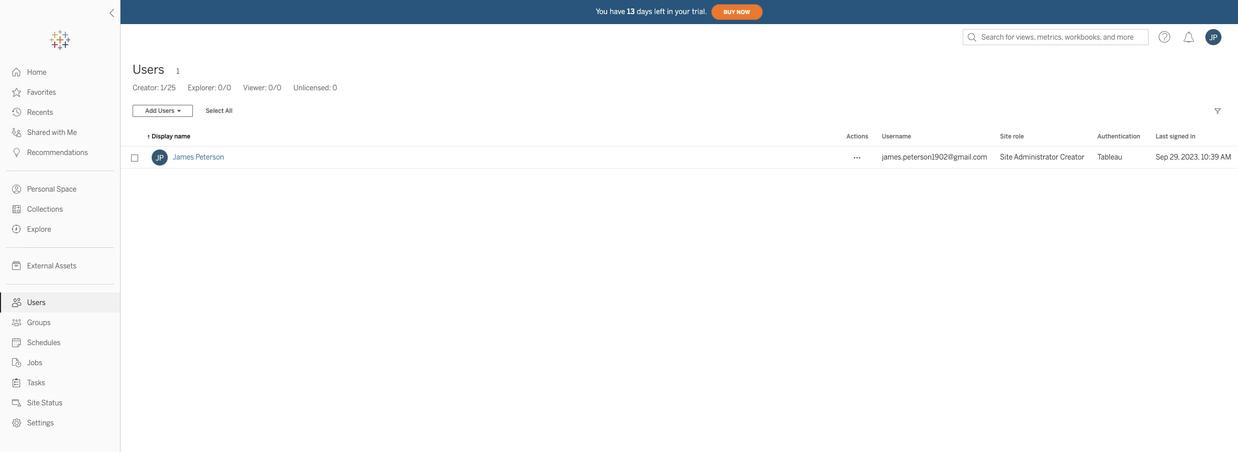 Task type: describe. For each thing, give the bounding box(es) containing it.
explorer: 0/0
[[188, 84, 231, 92]]

james peterson
[[173, 153, 224, 162]]

explore link
[[0, 220, 120, 240]]

tableau
[[1098, 153, 1123, 162]]

favorites
[[27, 88, 56, 97]]

administrator
[[1015, 153, 1059, 162]]

1 horizontal spatial in
[[1191, 133, 1196, 140]]

display
[[152, 133, 173, 140]]

external assets
[[27, 262, 77, 271]]

by text only_f5he34f image for site status
[[12, 399, 21, 408]]

by text only_f5he34f image for jobs
[[12, 359, 21, 368]]

buy
[[724, 9, 736, 15]]

personal space
[[27, 185, 77, 194]]

by text only_f5he34f image for collections
[[12, 205, 21, 214]]

by text only_f5he34f image for personal space
[[12, 185, 21, 194]]

shared with me
[[27, 129, 77, 137]]

users link
[[0, 293, 120, 313]]

explorer:
[[188, 84, 217, 92]]

recommendations link
[[0, 143, 120, 163]]

settings
[[27, 420, 54, 428]]

by text only_f5he34f image for shared with me
[[12, 128, 21, 137]]

display name
[[152, 133, 190, 140]]

personal space link
[[0, 179, 120, 200]]

peterson
[[196, 153, 224, 162]]

last
[[1156, 133, 1169, 140]]

by text only_f5he34f image for schedules
[[12, 339, 21, 348]]

recents
[[27, 109, 53, 117]]

jobs
[[27, 359, 42, 368]]

by text only_f5he34f image for explore
[[12, 225, 21, 234]]

site for site role
[[1001, 133, 1012, 140]]

recommendations
[[27, 149, 88, 157]]

settings link
[[0, 414, 120, 434]]

your
[[675, 7, 690, 16]]

status
[[41, 400, 63, 408]]

assets
[[55, 262, 77, 271]]

site administrator creator
[[1001, 153, 1085, 162]]

you have 13 days left in your trial.
[[596, 7, 707, 16]]

by text only_f5he34f image for groups
[[12, 319, 21, 328]]

site role
[[1001, 133, 1025, 140]]

sep
[[1156, 153, 1169, 162]]

collections
[[27, 206, 63, 214]]

shared with me link
[[0, 123, 120, 143]]

1
[[177, 67, 180, 76]]

with
[[52, 129, 65, 137]]

select
[[206, 108, 224, 115]]

username
[[882, 133, 912, 140]]

tasks link
[[0, 373, 120, 393]]

actions
[[847, 133, 869, 140]]

0/0 for explorer: 0/0
[[218, 84, 231, 92]]

0/0 for viewer: 0/0
[[268, 84, 282, 92]]

site status link
[[0, 393, 120, 414]]

select all
[[206, 108, 233, 115]]

1/25
[[161, 84, 176, 92]]

by text only_f5he34f image for recommendations
[[12, 148, 21, 157]]

now
[[737, 9, 751, 15]]

unlicensed: 0
[[294, 84, 337, 92]]

role
[[1014, 133, 1025, 140]]



Task type: locate. For each thing, give the bounding box(es) containing it.
4 by text only_f5he34f image from the top
[[12, 299, 21, 308]]

am
[[1221, 153, 1232, 162]]

9 by text only_f5he34f image from the top
[[12, 379, 21, 388]]

by text only_f5he34f image inside groups link
[[12, 319, 21, 328]]

1 vertical spatial in
[[1191, 133, 1196, 140]]

favorites link
[[0, 82, 120, 103]]

0/0 right viewer:
[[268, 84, 282, 92]]

external
[[27, 262, 54, 271]]

groups link
[[0, 313, 120, 333]]

7 by text only_f5he34f image from the top
[[12, 339, 21, 348]]

3 by text only_f5he34f image from the top
[[12, 205, 21, 214]]

by text only_f5he34f image inside home link
[[12, 68, 21, 77]]

by text only_f5he34f image inside explore link
[[12, 225, 21, 234]]

navigation panel element
[[0, 30, 120, 434]]

personal
[[27, 185, 55, 194]]

recents link
[[0, 103, 120, 123]]

by text only_f5he34f image inside settings link
[[12, 419, 21, 428]]

viewer:
[[243, 84, 267, 92]]

site
[[1001, 133, 1012, 140], [1001, 153, 1013, 162], [27, 400, 40, 408]]

in
[[667, 7, 673, 16], [1191, 133, 1196, 140]]

2 by text only_f5he34f image from the top
[[12, 128, 21, 137]]

home link
[[0, 62, 120, 82]]

3 by text only_f5he34f image from the top
[[12, 148, 21, 157]]

grid containing james peterson
[[121, 128, 1239, 453]]

james peterson link
[[173, 147, 224, 169]]

users inside "main navigation. press the up and down arrow keys to access links." element
[[27, 299, 46, 308]]

1 vertical spatial users
[[158, 108, 175, 115]]

select all button
[[199, 105, 239, 117]]

explore
[[27, 226, 51, 234]]

2023,
[[1182, 153, 1200, 162]]

1 0/0 from the left
[[218, 84, 231, 92]]

5 by text only_f5he34f image from the top
[[12, 319, 21, 328]]

1 by text only_f5he34f image from the top
[[12, 88, 21, 97]]

by text only_f5he34f image inside tasks 'link'
[[12, 379, 21, 388]]

site for site administrator creator
[[1001, 153, 1013, 162]]

by text only_f5he34f image inside recents link
[[12, 108, 21, 117]]

Search for views, metrics, workbooks, and more text field
[[963, 29, 1149, 45]]

by text only_f5he34f image
[[12, 68, 21, 77], [12, 128, 21, 137], [12, 148, 21, 157], [12, 185, 21, 194], [12, 225, 21, 234], [12, 262, 21, 271], [12, 339, 21, 348], [12, 359, 21, 368], [12, 379, 21, 388]]

0/0
[[218, 84, 231, 92], [268, 84, 282, 92]]

row containing james peterson
[[121, 147, 1239, 169]]

7 by text only_f5he34f image from the top
[[12, 419, 21, 428]]

schedules
[[27, 339, 61, 348]]

by text only_f5he34f image for settings
[[12, 419, 21, 428]]

by text only_f5he34f image left schedules
[[12, 339, 21, 348]]

last signed in
[[1156, 133, 1196, 140]]

site inside "main navigation. press the up and down arrow keys to access links." element
[[27, 400, 40, 408]]

8 by text only_f5he34f image from the top
[[12, 359, 21, 368]]

sep 29, 2023, 10:39 am
[[1156, 153, 1232, 162]]

by text only_f5he34f image left the jobs
[[12, 359, 21, 368]]

6 by text only_f5he34f image from the top
[[12, 399, 21, 408]]

site for site status
[[27, 400, 40, 408]]

me
[[67, 129, 77, 137]]

by text only_f5he34f image left explore
[[12, 225, 21, 234]]

by text only_f5he34f image inside collections link
[[12, 205, 21, 214]]

by text only_f5he34f image left recents
[[12, 108, 21, 117]]

row
[[121, 147, 1239, 169]]

site down site role
[[1001, 153, 1013, 162]]

29,
[[1170, 153, 1180, 162]]

schedules link
[[0, 333, 120, 353]]

by text only_f5he34f image for external assets
[[12, 262, 21, 271]]

0
[[333, 84, 337, 92]]

all
[[225, 108, 233, 115]]

signed
[[1170, 133, 1189, 140]]

creator
[[1061, 153, 1085, 162]]

by text only_f5he34f image left collections
[[12, 205, 21, 214]]

users up groups
[[27, 299, 46, 308]]

1 by text only_f5he34f image from the top
[[12, 68, 21, 77]]

collections link
[[0, 200, 120, 220]]

2 0/0 from the left
[[268, 84, 282, 92]]

left
[[655, 7, 665, 16]]

by text only_f5he34f image left site status
[[12, 399, 21, 408]]

0 vertical spatial users
[[133, 62, 164, 77]]

by text only_f5he34f image left the settings
[[12, 419, 21, 428]]

name
[[174, 133, 190, 140]]

users up creator: at the top left of the page
[[133, 62, 164, 77]]

by text only_f5he34f image left shared
[[12, 128, 21, 137]]

by text only_f5he34f image for tasks
[[12, 379, 21, 388]]

0 vertical spatial in
[[667, 7, 673, 16]]

1 horizontal spatial 0/0
[[268, 84, 282, 92]]

by text only_f5he34f image left the recommendations on the top of the page
[[12, 148, 21, 157]]

0 horizontal spatial in
[[667, 7, 673, 16]]

by text only_f5he34f image
[[12, 88, 21, 97], [12, 108, 21, 117], [12, 205, 21, 214], [12, 299, 21, 308], [12, 319, 21, 328], [12, 399, 21, 408], [12, 419, 21, 428]]

in right "signed"
[[1191, 133, 1196, 140]]

by text only_f5he34f image left home
[[12, 68, 21, 77]]

by text only_f5he34f image left favorites
[[12, 88, 21, 97]]

days
[[637, 7, 653, 16]]

james
[[173, 153, 194, 162]]

5 by text only_f5he34f image from the top
[[12, 225, 21, 234]]

creator:
[[133, 84, 159, 92]]

authentication
[[1098, 133, 1141, 140]]

0 vertical spatial site
[[1001, 133, 1012, 140]]

have
[[610, 7, 626, 16]]

by text only_f5he34f image up groups link
[[12, 299, 21, 308]]

space
[[57, 185, 77, 194]]

add users
[[145, 108, 175, 115]]

by text only_f5he34f image for home
[[12, 68, 21, 77]]

by text only_f5he34f image left external
[[12, 262, 21, 271]]

by text only_f5he34f image left groups
[[12, 319, 21, 328]]

by text only_f5he34f image inside external assets link
[[12, 262, 21, 271]]

by text only_f5he34f image left tasks
[[12, 379, 21, 388]]

by text only_f5he34f image for recents
[[12, 108, 21, 117]]

grid
[[121, 128, 1239, 453]]

by text only_f5he34f image inside favorites link
[[12, 88, 21, 97]]

by text only_f5he34f image inside personal space link
[[12, 185, 21, 194]]

site left status
[[27, 400, 40, 408]]

by text only_f5he34f image inside shared with me link
[[12, 128, 21, 137]]

viewer: 0/0
[[243, 84, 282, 92]]

creator: 1/25
[[133, 84, 176, 92]]

trial.
[[692, 7, 707, 16]]

tasks
[[27, 379, 45, 388]]

6 by text only_f5he34f image from the top
[[12, 262, 21, 271]]

unlicensed:
[[294, 84, 331, 92]]

home
[[27, 68, 47, 77]]

groups
[[27, 319, 51, 328]]

james.peterson1902@gmail.com
[[882, 153, 988, 162]]

users
[[133, 62, 164, 77], [158, 108, 175, 115], [27, 299, 46, 308]]

users inside popup button
[[158, 108, 175, 115]]

by text only_f5he34f image for favorites
[[12, 88, 21, 97]]

by text only_f5he34f image left personal
[[12, 185, 21, 194]]

2 vertical spatial users
[[27, 299, 46, 308]]

by text only_f5he34f image inside the recommendations link
[[12, 148, 21, 157]]

external assets link
[[0, 256, 120, 276]]

by text only_f5he34f image inside jobs link
[[12, 359, 21, 368]]

1 vertical spatial site
[[1001, 153, 1013, 162]]

in right left
[[667, 7, 673, 16]]

site status
[[27, 400, 63, 408]]

users right add
[[158, 108, 175, 115]]

2 vertical spatial site
[[27, 400, 40, 408]]

2 by text only_f5he34f image from the top
[[12, 108, 21, 117]]

10:39
[[1202, 153, 1220, 162]]

13
[[628, 7, 635, 16]]

jobs link
[[0, 353, 120, 373]]

by text only_f5he34f image inside schedules 'link'
[[12, 339, 21, 348]]

site left role
[[1001, 133, 1012, 140]]

buy now
[[724, 9, 751, 15]]

you
[[596, 7, 608, 16]]

shared
[[27, 129, 50, 137]]

4 by text only_f5he34f image from the top
[[12, 185, 21, 194]]

by text only_f5he34f image inside users link
[[12, 299, 21, 308]]

add
[[145, 108, 157, 115]]

0/0 right explorer:
[[218, 84, 231, 92]]

0 horizontal spatial 0/0
[[218, 84, 231, 92]]

main navigation. press the up and down arrow keys to access links. element
[[0, 62, 120, 434]]

buy now button
[[711, 4, 763, 20]]

by text only_f5he34f image for users
[[12, 299, 21, 308]]

add users button
[[133, 105, 193, 117]]

by text only_f5he34f image inside site status link
[[12, 399, 21, 408]]



Task type: vqa. For each thing, say whether or not it's contained in the screenshot.
rightmost 'NEEDED'
no



